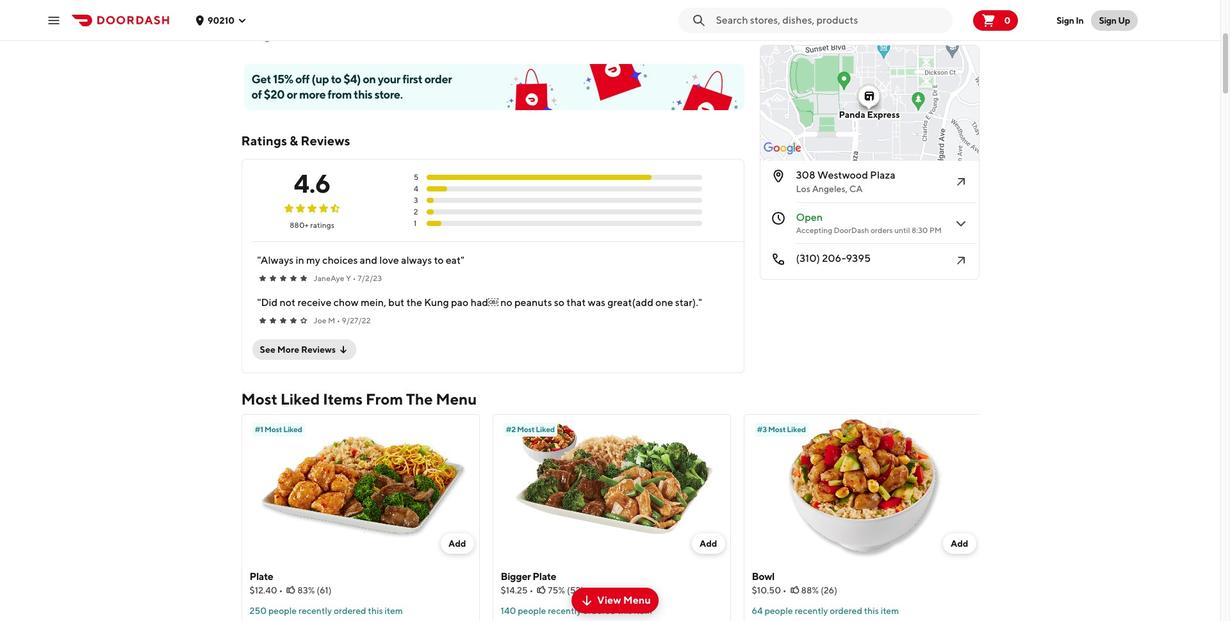 Task type: describe. For each thing, give the bounding box(es) containing it.
#1
[[255, 425, 263, 435]]

(310) 206-9395
[[797, 253, 871, 265]]

90210
[[208, 15, 235, 25]]

joe
[[314, 316, 327, 326]]

#3 most liked
[[757, 425, 806, 435]]

Store search: begin typing to search for stores available on DoorDash text field
[[716, 13, 948, 27]]

most liked items from the menu
[[241, 390, 477, 408]]

250 people recently ordered this item
[[250, 606, 403, 617]]

8:30
[[912, 226, 929, 235]]

0 button
[[974, 10, 1019, 30]]

or
[[287, 88, 297, 101]]

map region
[[712, 0, 1040, 260]]

janeaye y • 7/2/23
[[314, 274, 382, 283]]

83%
[[298, 586, 315, 596]]

until
[[895, 226, 911, 235]]

9395
[[847, 253, 871, 265]]

reviews for ratings & reviews
[[301, 133, 350, 148]]

doordash
[[834, 226, 870, 235]]

this for bowl
[[865, 606, 880, 617]]

206-
[[823, 253, 847, 265]]

pricing & fees
[[241, 32, 299, 42]]

3
[[414, 196, 418, 205]]

los
[[797, 184, 811, 194]]

accepting
[[797, 226, 833, 235]]

1 plate from the left
[[250, 571, 273, 583]]

(310)
[[797, 253, 821, 265]]

recently for bigger plate
[[548, 606, 582, 617]]

sign for sign up
[[1100, 15, 1117, 25]]

liked for plate
[[283, 425, 302, 435]]

15%
[[273, 72, 293, 86]]

308 westwood plaza los angeles, ca
[[797, 169, 896, 194]]

41 min delivery time
[[906, 6, 958, 28]]

#1 most liked
[[255, 425, 302, 435]]

bigger
[[501, 571, 531, 583]]

item for bigger plate
[[634, 606, 653, 617]]

ca
[[850, 184, 863, 194]]

first inside get 15% off (up to $4) on your first order of $20 or more from this store.
[[403, 72, 423, 86]]

140 people recently ordered this item
[[501, 606, 653, 617]]

more
[[277, 345, 300, 355]]

140
[[501, 606, 516, 617]]

get 15% off (up to $4) on your first order of $20 or more from this store.
[[252, 72, 452, 101]]

$20
[[264, 88, 285, 101]]

store.
[[375, 88, 403, 101]]

• right y
[[353, 274, 356, 283]]

$12.40 •
[[250, 586, 283, 596]]

liked for bowl
[[787, 425, 806, 435]]

• for plate
[[279, 586, 283, 596]]

bigger plate
[[501, 571, 557, 583]]

call restaurant image
[[954, 253, 969, 268]]

people for bowl
[[765, 606, 793, 617]]

add for bowl
[[951, 539, 969, 549]]

90210 button
[[195, 15, 248, 25]]

2 plate from the left
[[533, 571, 557, 583]]

plaza
[[871, 169, 896, 181]]

$0.00
[[807, 5, 836, 18]]

add button for bowl
[[944, 534, 977, 555]]

$10.50
[[752, 586, 782, 596]]

sign in
[[1057, 15, 1084, 25]]

#3
[[757, 425, 767, 435]]

64 people recently ordered this item
[[752, 606, 900, 617]]

88%
[[802, 586, 819, 596]]

up
[[1119, 15, 1131, 25]]

open menu image
[[46, 13, 62, 28]]

from
[[328, 88, 352, 101]]

2 expand store hours image from the top
[[954, 216, 969, 231]]

menu inside "view menu" "button"
[[624, 595, 651, 607]]

janeaye
[[314, 274, 345, 283]]

$14.25
[[501, 586, 528, 596]]

open accepting doordash orders until 8:30 pm
[[797, 212, 942, 235]]

1
[[414, 219, 417, 228]]

expand store hours button
[[763, 89, 977, 130]]

• for bigger plate
[[530, 586, 534, 596]]

people for bigger plate
[[518, 606, 546, 617]]

in
[[1077, 15, 1084, 25]]

$10.50 •
[[752, 586, 787, 596]]

sign in link
[[1050, 7, 1092, 33]]

min
[[929, 6, 946, 18]]

bowl
[[752, 571, 775, 583]]

more
[[299, 88, 326, 101]]

$0.00 delivery fee, first order
[[776, 5, 867, 29]]

5
[[414, 172, 419, 182]]

(52)
[[567, 586, 584, 596]]

add button for bigger plate
[[692, 534, 725, 555]]

& for ratings
[[290, 133, 298, 148]]

4.6
[[294, 169, 331, 199]]

y
[[346, 274, 351, 283]]

delivery inside $0.00 delivery fee, first order
[[776, 18, 809, 29]]



Task type: locate. For each thing, give the bounding box(es) containing it.
add
[[449, 539, 466, 549], [700, 539, 718, 549], [951, 539, 969, 549]]

ratings
[[311, 221, 335, 230]]

1 horizontal spatial add button
[[692, 534, 725, 555]]

0 vertical spatial menu
[[436, 390, 477, 408]]

most right "#2"
[[517, 425, 535, 435]]

(26)
[[821, 586, 838, 596]]

ratings & reviews
[[241, 133, 350, 148]]

sign
[[1057, 15, 1075, 25], [1100, 15, 1117, 25]]

0 horizontal spatial item
[[385, 606, 403, 617]]

&
[[272, 32, 278, 42], [290, 133, 298, 148]]

1 delivery from the left
[[906, 18, 938, 28]]

3 add from the left
[[951, 539, 969, 549]]

3 add button from the left
[[944, 534, 977, 555]]

0 vertical spatial first
[[828, 18, 843, 29]]

time
[[940, 18, 958, 28]]

9/27/22
[[342, 316, 371, 326]]

880+ ratings
[[290, 221, 335, 230]]

this for plate
[[368, 606, 383, 617]]

reviews down joe
[[301, 345, 336, 355]]

panda
[[839, 110, 866, 120], [839, 110, 866, 120], [839, 110, 866, 120], [839, 110, 866, 120]]

0 horizontal spatial people
[[269, 606, 297, 617]]

2 sign from the left
[[1100, 15, 1117, 25]]

pm
[[930, 226, 942, 235]]

• right m
[[337, 316, 340, 326]]

0 vertical spatial order
[[845, 18, 867, 29]]

items
[[323, 390, 363, 408]]

0 horizontal spatial add
[[449, 539, 466, 549]]

ratings
[[241, 133, 287, 148]]

83% (61)
[[298, 586, 332, 596]]

2 add button from the left
[[692, 534, 725, 555]]

open
[[797, 212, 823, 224]]

• right $12.40
[[279, 586, 283, 596]]

fee,
[[811, 18, 826, 29]]

ordered for plate
[[334, 606, 366, 617]]

most right #1
[[265, 425, 282, 435]]

1 sign from the left
[[1057, 15, 1075, 25]]

2 horizontal spatial recently
[[795, 606, 829, 617]]

1 horizontal spatial recently
[[548, 606, 582, 617]]

to
[[331, 72, 342, 86]]

2 recently from the left
[[548, 606, 582, 617]]

0 vertical spatial reviews
[[301, 133, 350, 148]]

people for plate
[[269, 606, 297, 617]]

1 horizontal spatial plate
[[533, 571, 557, 583]]

angeles,
[[813, 184, 848, 194]]

1 horizontal spatial &
[[290, 133, 298, 148]]

2 item from the left
[[634, 606, 653, 617]]

menu
[[436, 390, 477, 408], [624, 595, 651, 607]]

add button for plate
[[441, 534, 474, 555]]

1 recently from the left
[[299, 606, 332, 617]]

recently for plate
[[299, 606, 332, 617]]

fees
[[279, 32, 299, 42]]

sign for sign in
[[1057, 15, 1075, 25]]

75% (52)
[[548, 586, 584, 596]]

0 horizontal spatial &
[[272, 32, 278, 42]]

1 horizontal spatial order
[[845, 18, 867, 29]]

most right #3
[[769, 425, 786, 435]]

0 horizontal spatial ordered
[[334, 606, 366, 617]]

order
[[845, 18, 867, 29], [425, 72, 452, 86]]

westwood
[[818, 169, 869, 181]]

1 horizontal spatial delivery
[[906, 18, 938, 28]]

1 vertical spatial &
[[290, 133, 298, 148]]

0 horizontal spatial recently
[[299, 606, 332, 617]]

most for bigger plate
[[517, 425, 535, 435]]

• right "$10.50"
[[783, 586, 787, 596]]

on
[[363, 72, 376, 86]]

add for bigger plate
[[700, 539, 718, 549]]

3 ordered from the left
[[830, 606, 863, 617]]

0 horizontal spatial order
[[425, 72, 452, 86]]

this for bigger plate
[[618, 606, 633, 617]]

2 people from the left
[[518, 606, 546, 617]]

order right your
[[425, 72, 452, 86]]

7/2/23
[[358, 274, 382, 283]]

this inside get 15% off (up to $4) on your first order of $20 or more from this store.
[[354, 88, 373, 101]]

recently down the 88%
[[795, 606, 829, 617]]

2 horizontal spatial add button
[[944, 534, 977, 555]]

get
[[252, 72, 271, 86]]

liked for bigger plate
[[536, 425, 555, 435]]

& right 'ratings' in the top left of the page
[[290, 133, 298, 148]]

• down bigger plate
[[530, 586, 534, 596]]

menu right view at bottom
[[624, 595, 651, 607]]

0 horizontal spatial menu
[[436, 390, 477, 408]]

add for plate
[[449, 539, 466, 549]]

sign left in
[[1057, 15, 1075, 25]]

4
[[414, 184, 419, 194]]

people right 64
[[765, 606, 793, 617]]

most for bowl
[[769, 425, 786, 435]]

add button
[[441, 534, 474, 555], [692, 534, 725, 555], [944, 534, 977, 555]]

3 item from the left
[[881, 606, 900, 617]]

plate up 75%
[[533, 571, 557, 583]]

1 ordered from the left
[[334, 606, 366, 617]]

sign up link
[[1092, 10, 1139, 30]]

liked right #1
[[283, 425, 302, 435]]

2 add from the left
[[700, 539, 718, 549]]

1 horizontal spatial first
[[828, 18, 843, 29]]

0 horizontal spatial sign
[[1057, 15, 1075, 25]]

see
[[260, 345, 276, 355]]

250
[[250, 606, 267, 617]]

most liked items from the menu heading
[[241, 389, 477, 410]]

plate up $12.40
[[250, 571, 273, 583]]

2 delivery from the left
[[776, 18, 809, 29]]

#2
[[506, 425, 516, 435]]

1 people from the left
[[269, 606, 297, 617]]

expand store hours image
[[954, 102, 969, 117], [954, 216, 969, 231]]

liked right #3
[[787, 425, 806, 435]]

sign left up at the top of the page
[[1100, 15, 1117, 25]]

2 horizontal spatial ordered
[[830, 606, 863, 617]]

liked inside heading
[[281, 390, 320, 408]]

& inside button
[[272, 32, 278, 42]]

308
[[797, 169, 816, 181]]

$12.40
[[250, 586, 277, 596]]

liked
[[281, 390, 320, 408], [283, 425, 302, 435], [536, 425, 555, 435], [787, 425, 806, 435]]

item for bowl
[[881, 606, 900, 617]]

your
[[378, 72, 401, 86]]

delivery left fee,
[[776, 18, 809, 29]]

1 horizontal spatial people
[[518, 606, 546, 617]]

first right your
[[403, 72, 423, 86]]

1 vertical spatial expand store hours image
[[954, 216, 969, 231]]

expand store hours image inside button
[[954, 102, 969, 117]]

off
[[296, 72, 310, 86]]

2
[[414, 207, 418, 217]]

ordered for bowl
[[830, 606, 863, 617]]

• for bowl
[[783, 586, 787, 596]]

plate
[[250, 571, 273, 583], [533, 571, 557, 583]]

pricing & fees button
[[241, 31, 311, 44]]

75%
[[548, 586, 566, 596]]

people right the 140
[[518, 606, 546, 617]]

3 people from the left
[[765, 606, 793, 617]]

1 vertical spatial menu
[[624, 595, 651, 607]]

88% (26)
[[802, 586, 838, 596]]

reviews up 4.6
[[301, 133, 350, 148]]

1 horizontal spatial menu
[[624, 595, 651, 607]]

#2 most liked
[[506, 425, 555, 435]]

first right fee,
[[828, 18, 843, 29]]

item for plate
[[385, 606, 403, 617]]

ordered for bigger plate
[[583, 606, 616, 617]]

most for plate
[[265, 425, 282, 435]]

first
[[828, 18, 843, 29], [403, 72, 423, 86]]

1 expand store hours image from the top
[[954, 102, 969, 117]]

0 vertical spatial expand store hours image
[[954, 102, 969, 117]]

menu right the
[[436, 390, 477, 408]]

1 vertical spatial reviews
[[301, 345, 336, 355]]

menu inside heading
[[436, 390, 477, 408]]

orders
[[871, 226, 893, 235]]

0 horizontal spatial delivery
[[776, 18, 809, 29]]

1 horizontal spatial sign
[[1100, 15, 1117, 25]]

64
[[752, 606, 763, 617]]

(61)
[[317, 586, 332, 596]]

& for pricing
[[272, 32, 278, 42]]

delivery left time
[[906, 18, 938, 28]]

recently down 83% (61)
[[299, 606, 332, 617]]

1 horizontal spatial ordered
[[583, 606, 616, 617]]

reviews inside button
[[301, 345, 336, 355]]

41
[[918, 6, 928, 18]]

1 add button from the left
[[441, 534, 474, 555]]

(up
[[312, 72, 329, 86]]

the
[[406, 390, 433, 408]]

0 horizontal spatial plate
[[250, 571, 273, 583]]

most
[[241, 390, 278, 408], [265, 425, 282, 435], [517, 425, 535, 435], [769, 425, 786, 435]]

pricing
[[241, 32, 270, 42]]

order inside $0.00 delivery fee, first order
[[845, 18, 867, 29]]

liked up #1 most liked
[[281, 390, 320, 408]]

$14.25 •
[[501, 586, 534, 596]]

1 horizontal spatial add
[[700, 539, 718, 549]]

liked right "#2"
[[536, 425, 555, 435]]

view
[[598, 595, 622, 607]]

sign up
[[1100, 15, 1131, 25]]

powered by google image
[[764, 142, 802, 155]]

3 recently from the left
[[795, 606, 829, 617]]

people right 250
[[269, 606, 297, 617]]

0 horizontal spatial add button
[[441, 534, 474, 555]]

1 vertical spatial order
[[425, 72, 452, 86]]

880+
[[290, 221, 309, 230]]

2 horizontal spatial add
[[951, 539, 969, 549]]

order inside get 15% off (up to $4) on your first order of $20 or more from this store.
[[425, 72, 452, 86]]

order right fee,
[[845, 18, 867, 29]]

2 horizontal spatial item
[[881, 606, 900, 617]]

joe m • 9/27/22
[[314, 316, 371, 326]]

find restaurant in google maps image
[[954, 174, 969, 190]]

0
[[1005, 15, 1011, 25]]

reviews for see more reviews
[[301, 345, 336, 355]]

delivery inside the 41 min delivery time
[[906, 18, 938, 28]]

0 horizontal spatial first
[[403, 72, 423, 86]]

& left fees on the top left of the page
[[272, 32, 278, 42]]

2 ordered from the left
[[583, 606, 616, 617]]

1 item from the left
[[385, 606, 403, 617]]

1 add from the left
[[449, 539, 466, 549]]

most inside heading
[[241, 390, 278, 408]]

m
[[328, 316, 335, 326]]

recently down 75% (52)
[[548, 606, 582, 617]]

of
[[252, 88, 262, 101]]

2 horizontal spatial people
[[765, 606, 793, 617]]

see more reviews button
[[252, 340, 357, 360]]

0 vertical spatial &
[[272, 32, 278, 42]]

recently for bowl
[[795, 606, 829, 617]]

first inside $0.00 delivery fee, first order
[[828, 18, 843, 29]]

from
[[366, 390, 403, 408]]

view menu
[[598, 595, 651, 607]]

$4)
[[344, 72, 361, 86]]

1 horizontal spatial item
[[634, 606, 653, 617]]

1 vertical spatial first
[[403, 72, 423, 86]]

most up #1
[[241, 390, 278, 408]]



Task type: vqa. For each thing, say whether or not it's contained in the screenshot.


